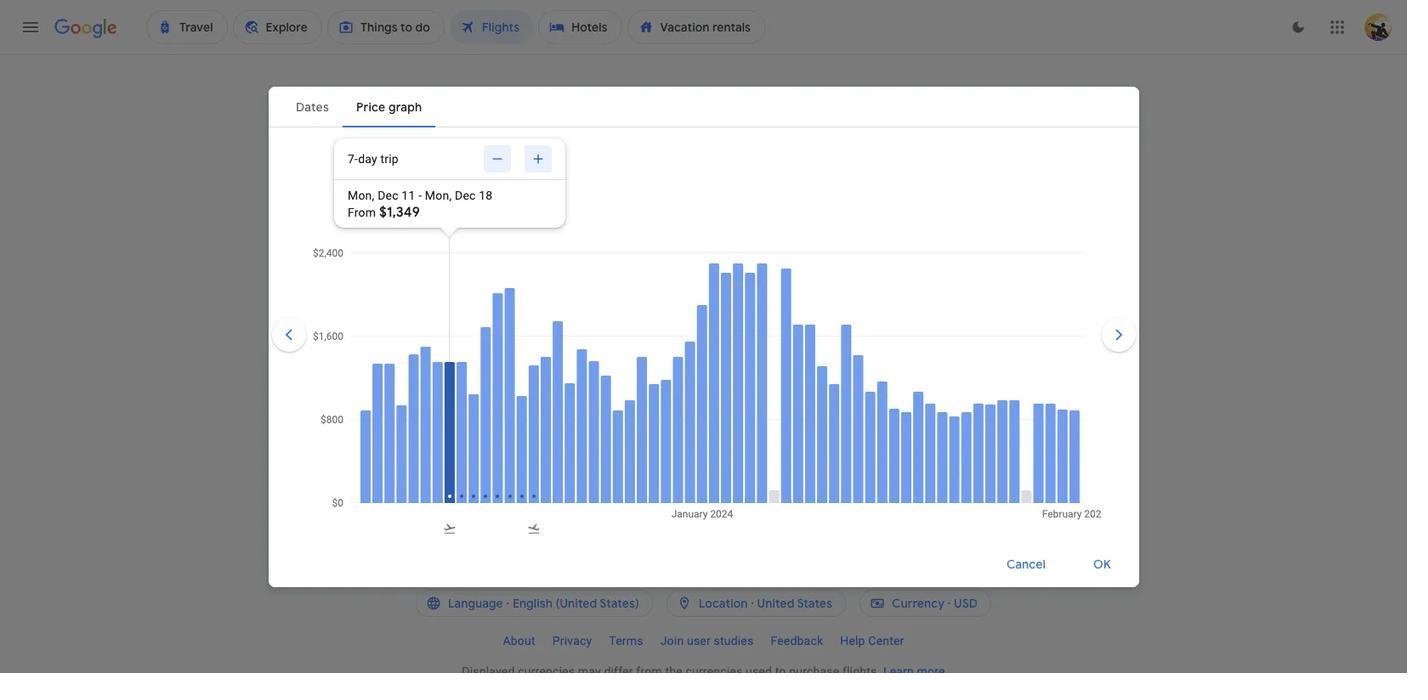 Task type: locate. For each thing, give the bounding box(es) containing it.
2 vertical spatial hr
[[612, 492, 625, 509]]

total duration 3 hr 59 min. element up total duration 4 hr 30 min. element
[[600, 428, 711, 447]]

1 vertical spatial co
[[875, 428, 896, 445]]

0 vertical spatial 3 hr 59 min mex – ord
[[600, 364, 668, 396]]

round
[[1024, 385, 1052, 397], [1024, 449, 1052, 461], [1024, 513, 1052, 525]]

nonstop flight. element for 459
[[711, 364, 764, 384]]

emissions right less
[[426, 176, 482, 191]]

1 vertical spatial ord
[[629, 448, 650, 460]]

separate tickets booked together down 4:19 am text box
[[348, 385, 505, 396]]

- down 459
[[831, 386, 834, 397]]

510
[[830, 492, 852, 509]]

-
[[419, 188, 422, 202], [831, 386, 834, 397], [831, 449, 834, 461]]

2 round trip from the top
[[1024, 449, 1071, 461]]

1 vertical spatial -16% emissions
[[831, 449, 905, 461]]

co for 458 kg co 2
[[875, 428, 896, 445]]

0 vertical spatial together
[[465, 385, 505, 396]]

0 vertical spatial -
[[419, 188, 422, 202]]

0 vertical spatial nonstop flight. element
[[711, 364, 764, 384]]

center
[[869, 635, 905, 648]]

hr inside total duration 4 hr 30 min. element
[[612, 492, 625, 509]]

required
[[338, 322, 378, 334]]

co right 459
[[875, 364, 896, 381]]

1 nonstop from the top
[[711, 364, 764, 381]]

mon, dec 11 - mon, dec 18 from $1,349
[[348, 188, 493, 221]]

separate down 12:20 am on the bottom of the page
[[348, 385, 390, 396]]

5:20 pm – 9:50 pm
[[348, 492, 463, 509]]

1 total duration 3 hr 59 min. element from the top
[[600, 364, 711, 384]]

2 tickets from the top
[[393, 448, 425, 460]]

1 vertical spatial 59
[[627, 428, 642, 445]]

1 nonstop flight. element from the top
[[711, 364, 764, 384]]

2 separate tickets booked together. this trip includes tickets from multiple airlines. missed connections may be protected by gotogate.. element from the top
[[348, 448, 505, 460]]

find the best price region
[[268, 239, 1139, 283]]

1 vertical spatial tickets
[[393, 448, 425, 460]]

1 vertical spatial 2
[[894, 497, 900, 511]]

2 59 from the top
[[627, 428, 642, 445]]

0 vertical spatial booked
[[427, 385, 463, 396]]

-16% emissions for 458
[[831, 449, 905, 461]]

-16% emissions
[[831, 386, 905, 397], [831, 449, 905, 461]]

co right 510
[[873, 492, 894, 509]]

total duration 3 hr 59 min. element for 459
[[600, 364, 711, 384]]

min right 30
[[647, 492, 670, 509]]

together
[[465, 385, 505, 396], [465, 448, 505, 460]]

min down may
[[645, 364, 668, 381]]

mon, right the 11
[[425, 188, 452, 202]]

ord down may
[[629, 385, 650, 396]]

user
[[687, 635, 711, 648]]

1 3 hr 59 min mex – ord from the top
[[600, 364, 668, 396]]

booked down 4:19 am text box
[[427, 385, 463, 396]]

2 booked from the top
[[427, 448, 463, 460]]

help center
[[841, 635, 905, 648]]

2 vertical spatial kg
[[855, 492, 870, 509]]

1 mex from the top
[[600, 385, 622, 396]]

and
[[585, 322, 603, 334]]

emissions
[[426, 176, 482, 191], [857, 386, 905, 397], [857, 449, 905, 461]]

- for 4:19 am
[[831, 386, 834, 397]]

feedback link
[[763, 628, 832, 655]]

language
[[448, 596, 503, 612]]

2 mon, from the left
[[425, 188, 452, 202]]

round up $1,608 text box
[[1024, 385, 1052, 397]]

separate tickets booked together for 10:19 pm
[[348, 448, 505, 460]]

2 nonstop flight. element from the top
[[711, 428, 764, 447]]

kg right 510
[[855, 492, 870, 509]]

round trip
[[1024, 385, 1071, 397], [1024, 449, 1071, 461]]

hr down bag
[[611, 364, 624, 381]]

0 vertical spatial round trip
[[1024, 385, 1071, 397]]

tickets down the 6:20 pm – 10:19 pm in the left bottom of the page
[[393, 448, 425, 460]]

– up 4 hr 30 min
[[622, 448, 629, 460]]

12:20 am
[[348, 364, 404, 381]]

Departure time: 6:20 PM. text field
[[348, 428, 397, 445]]

tickets down 12:20 am – 4:19 am at the bottom left of page
[[393, 385, 425, 396]]

scroll forward image
[[1099, 314, 1139, 355]]

dec
[[378, 188, 399, 202], [455, 188, 476, 202], [396, 242, 418, 257]]

0 vertical spatial round
[[1024, 385, 1052, 397]]

dec right learn more about tracked prices icon
[[396, 242, 418, 257]]

2 round from the top
[[1024, 449, 1052, 461]]

min up total duration 4 hr 30 min. element
[[645, 428, 668, 445]]

0 vertical spatial tickets
[[393, 385, 425, 396]]

co right 458
[[875, 428, 896, 445]]

1 vertical spatial hr
[[611, 428, 624, 445]]

0 vertical spatial separate
[[348, 385, 390, 396]]

departing flights main content
[[268, 239, 1139, 555]]

emissions down the 458 kg co 2
[[857, 449, 905, 461]]

– right departure time: 5:20 pm. 'text field'
[[401, 492, 409, 509]]

2 vertical spatial round
[[1024, 513, 1052, 525]]

emissions for 458
[[857, 449, 905, 461]]

None search field
[[268, 78, 1159, 225]]

co inside 510 kg co 2
[[873, 492, 894, 509]]

1608 US dollars text field
[[1029, 428, 1071, 445]]

departing flights
[[268, 296, 401, 317]]

passenger assistance button
[[703, 322, 808, 334]]

mex down bag
[[600, 385, 622, 396]]

date grid button
[[895, 239, 1006, 270]]

2 separate tickets booked together from the top
[[348, 448, 505, 460]]

0 vertical spatial nonstop
[[711, 364, 764, 381]]

0 vertical spatial co
[[875, 364, 896, 381]]

states
[[797, 596, 833, 612]]

1 vertical spatial separate tickets booked together
[[348, 448, 505, 460]]

nonstop flight. element
[[711, 364, 764, 384], [711, 428, 764, 447], [711, 492, 764, 511]]

59 for 6:20 pm – 10:19 pm
[[627, 428, 642, 445]]

– left 4:19 am
[[407, 364, 415, 381]]

booked down 10:19 pm
[[427, 448, 463, 460]]

total duration 4 hr 30 min. element
[[600, 492, 711, 511]]

$1,349 down $1,608
[[1030, 492, 1071, 509]]

mex up '4'
[[600, 448, 622, 460]]

2 vertical spatial nonstop
[[711, 492, 764, 509]]

1 vertical spatial $1,349
[[1030, 492, 1071, 509]]

kg right 459
[[857, 364, 872, 381]]

kg for 510
[[855, 492, 870, 509]]

59
[[627, 364, 642, 381], [627, 428, 642, 445]]

fees right +
[[418, 322, 438, 334]]

0 vertical spatial 59
[[627, 364, 642, 381]]

1 vertical spatial round
[[1024, 449, 1052, 461]]

2 inside 510 kg co 2
[[894, 497, 900, 511]]

2 vertical spatial emissions
[[857, 449, 905, 461]]

ok
[[1094, 557, 1112, 573]]

1 round trip from the top
[[1024, 385, 1071, 397]]

none search field containing all filters (1)
[[268, 78, 1159, 225]]

1 vertical spatial nonstop
[[711, 428, 764, 445]]

0 horizontal spatial fees
[[418, 322, 438, 334]]

1 -16% emissions from the top
[[831, 386, 905, 397]]

1 round from the top
[[1024, 385, 1052, 397]]

0 vertical spatial hr
[[611, 364, 624, 381]]

0 vertical spatial min
[[645, 364, 668, 381]]

passenger
[[703, 322, 754, 334]]

together down 4:19 am text box
[[465, 385, 505, 396]]

hr up 4 hr 30 min
[[611, 428, 624, 445]]

0 horizontal spatial $1,349
[[379, 204, 420, 221]]

1 ord from the top
[[629, 385, 650, 396]]

separate down 6:20 pm
[[348, 448, 390, 460]]

about
[[503, 635, 536, 648]]

1 volaris from the top
[[515, 385, 548, 396]]

2 inside the 458 kg co 2
[[896, 433, 902, 448]]

separate tickets booked together. this trip includes tickets from multiple airlines. missed connections may be protected by gotogate.. element
[[348, 385, 505, 396], [348, 448, 505, 460]]

booked
[[427, 385, 463, 396], [427, 448, 463, 460]]

2 together from the top
[[465, 448, 505, 460]]

- right the 11
[[419, 188, 422, 202]]

0 vertical spatial ord
[[629, 385, 650, 396]]

nonstop for 458
[[711, 428, 764, 445]]

3 hr 59 min mex – ord down bag
[[600, 364, 668, 396]]

1 vertical spatial nonstop flight. element
[[711, 428, 764, 447]]

0 vertical spatial 16%
[[834, 386, 854, 397]]

apply.
[[672, 322, 700, 334]]

0 horizontal spatial mon,
[[348, 188, 375, 202]]

- down 458
[[831, 449, 834, 461]]

1 vertical spatial volaris
[[515, 448, 548, 460]]

1 16% from the top
[[834, 386, 854, 397]]

trip down 1349 us dollars text field
[[1055, 513, 1071, 525]]

$1,349
[[379, 204, 420, 221], [1030, 492, 1071, 509]]

1 horizontal spatial fees
[[626, 322, 647, 334]]

less emissions
[[398, 176, 482, 191]]

1 separate from the top
[[348, 385, 390, 396]]

1 vertical spatial booked
[[427, 448, 463, 460]]

prices
[[268, 322, 298, 334]]

studies
[[714, 635, 754, 648]]

fees right bag
[[626, 322, 647, 334]]

emissions inside popup button
[[426, 176, 482, 191]]

10:19 pm
[[412, 428, 466, 445]]

1 vertical spatial min
[[645, 428, 668, 445]]

hr right '4'
[[612, 492, 625, 509]]

0 vertical spatial emissions
[[426, 176, 482, 191]]

2 volaris from the top
[[515, 448, 548, 460]]

0 vertical spatial volaris
[[515, 385, 548, 396]]

1 horizontal spatial $1,349
[[1030, 492, 1071, 509]]

round trip down $1,608 text box
[[1024, 449, 1071, 461]]

1 separate tickets booked together from the top
[[348, 385, 505, 396]]

0 vertical spatial -16% emissions
[[831, 386, 905, 397]]

-16% emissions down the 458 kg co 2
[[831, 449, 905, 461]]

emissions down 459 kg co
[[857, 386, 905, 397]]

3 hr 59 min mex – ord for 10:19 pm
[[600, 428, 668, 460]]

-16% emissions for 459
[[831, 386, 905, 397]]

- for 10:19 pm
[[831, 449, 834, 461]]

booked for 6:20 pm – 10:19 pm
[[427, 448, 463, 460]]

$1,349 down the 11
[[379, 204, 420, 221]]

adults.
[[466, 322, 499, 334]]

separate for 6:20 pm
[[348, 448, 390, 460]]

kg right 458
[[857, 428, 872, 445]]

1 vertical spatial emissions
[[857, 386, 905, 397]]

0 vertical spatial separate tickets booked together
[[348, 385, 505, 396]]

for
[[441, 322, 455, 334]]

co inside the 458 kg co 2
[[875, 428, 896, 445]]

1 vertical spatial round trip
[[1024, 449, 1071, 461]]

3 hr 59 min mex – ord up 4 hr 30 min
[[600, 428, 668, 460]]

booked for 12:20 am – 4:19 am
[[427, 385, 463, 396]]

cancel button
[[987, 544, 1067, 585]]

-16% emissions down 459 kg co
[[831, 386, 905, 397]]

all filters (1)
[[301, 176, 367, 191]]

1 vertical spatial 16%
[[834, 449, 854, 461]]

separate tickets booked together for 4:19 am
[[348, 385, 505, 396]]

min inside total duration 4 hr 30 min. element
[[647, 492, 670, 509]]

volaris for 6:20 pm – 10:19 pm
[[515, 448, 548, 460]]

0 vertical spatial separate tickets booked together. this trip includes tickets from multiple airlines. missed connections may be protected by gotogate.. element
[[348, 385, 505, 396]]

privacy
[[553, 635, 592, 648]]

trip up $1,608 text box
[[1055, 385, 1071, 397]]

round down 1349 us dollars text field
[[1024, 513, 1052, 525]]

united states
[[758, 596, 833, 612]]

–
[[407, 364, 415, 381], [622, 385, 629, 396], [401, 428, 409, 445], [622, 448, 629, 460], [401, 492, 409, 509]]

separate tickets booked together. this trip includes tickets from multiple airlines. missed connections may be protected by gotogate.. element down 4:19 am text box
[[348, 385, 505, 396]]

assistance
[[756, 322, 808, 334]]

16% for 459
[[834, 386, 854, 397]]

2 ord from the top
[[629, 448, 650, 460]]

0 vertical spatial total duration 3 hr 59 min. element
[[600, 364, 711, 384]]

2 vertical spatial co
[[873, 492, 894, 509]]

2 right 458
[[896, 433, 902, 448]]

round trip up $1,608 text box
[[1024, 385, 1071, 397]]

2 mex from the top
[[600, 448, 622, 460]]

18
[[479, 188, 493, 202]]

2 vertical spatial -
[[831, 449, 834, 461]]

3 hr 59 min mex – ord for 4:19 am
[[600, 364, 668, 396]]

3 round from the top
[[1024, 513, 1052, 525]]

1 vertical spatial -
[[831, 386, 834, 397]]

0 vertical spatial kg
[[857, 364, 872, 381]]

graph
[[1089, 247, 1122, 262]]

mon,
[[348, 188, 375, 202], [425, 188, 452, 202]]

Arrival time: 10:19 PM. text field
[[412, 428, 466, 445]]

usd
[[955, 596, 978, 612]]

458
[[830, 428, 854, 445]]

1 together from the top
[[465, 385, 505, 396]]

together for 4:19 am
[[465, 385, 505, 396]]

– for 4:19 am
[[407, 364, 415, 381]]

dec left 18
[[455, 188, 476, 202]]

16% down 458
[[834, 449, 854, 461]]

round down $1,608 text box
[[1024, 449, 1052, 461]]

– for 10:19 pm
[[401, 428, 409, 445]]

1 separate tickets booked together. this trip includes tickets from multiple airlines. missed connections may be protected by gotogate.. element from the top
[[348, 385, 505, 396]]

2 total duration 3 hr 59 min. element from the top
[[600, 428, 711, 447]]

1 vertical spatial together
[[465, 448, 505, 460]]

together for 10:19 pm
[[465, 448, 505, 460]]

6:20 pm – 10:19 pm
[[348, 428, 466, 445]]

1 vertical spatial separate
[[348, 448, 390, 460]]

2 vertical spatial nonstop flight. element
[[711, 492, 764, 511]]

ord up 30
[[629, 448, 650, 460]]

1 vertical spatial mex
[[600, 448, 622, 460]]

3
[[419, 87, 426, 100], [457, 322, 463, 334], [600, 364, 608, 381], [600, 428, 608, 445]]

2 separate from the top
[[348, 448, 390, 460]]

0 vertical spatial 2
[[896, 433, 902, 448]]

1 tickets from the top
[[393, 385, 425, 396]]

ord for 4:19 am
[[629, 385, 650, 396]]

separate tickets booked together down 10:19 pm
[[348, 448, 505, 460]]

may
[[650, 322, 670, 334]]

2 right 510
[[894, 497, 900, 511]]

hr
[[611, 364, 624, 381], [611, 428, 624, 445], [612, 492, 625, 509]]

– right 6:20 pm text field
[[401, 428, 409, 445]]

kg inside 510 kg co 2
[[855, 492, 870, 509]]

Departure text field
[[864, 117, 942, 162]]

2 vertical spatial min
[[647, 492, 670, 509]]

1 booked from the top
[[427, 385, 463, 396]]

510 kg co 2
[[830, 492, 900, 511]]

english (united states)
[[513, 596, 640, 612]]

day
[[358, 152, 378, 165]]

16% down 459
[[834, 386, 854, 397]]

1 fees from the left
[[418, 322, 438, 334]]

1 horizontal spatial mon,
[[425, 188, 452, 202]]

1 vertical spatial 3 hr 59 min mex – ord
[[600, 428, 668, 460]]

learn more about tracked prices image
[[370, 242, 386, 257]]

1 59 from the top
[[627, 364, 642, 381]]

9:50 pm
[[412, 492, 463, 509]]

kg
[[857, 364, 872, 381], [857, 428, 872, 445], [855, 492, 870, 509]]

tickets
[[393, 385, 425, 396], [393, 448, 425, 460]]

2 nonstop from the top
[[711, 428, 764, 445]]

1 vertical spatial kg
[[857, 428, 872, 445]]

separate tickets booked together. this trip includes tickets from multiple airlines. missed connections may be protected by gotogate.. element down 10:19 pm
[[348, 448, 505, 460]]

fees
[[418, 322, 438, 334], [626, 322, 647, 334]]

mex for 12:20 am – 4:19 am
[[600, 385, 622, 396]]

trip inside $1,349 round trip
[[1055, 513, 1071, 525]]

separate tickets booked together
[[348, 385, 505, 396], [348, 448, 505, 460]]

458 kg co 2
[[830, 428, 902, 448]]

1 vertical spatial total duration 3 hr 59 min. element
[[600, 428, 711, 447]]

total duration 3 hr 59 min. element down may
[[600, 364, 711, 384]]

english
[[513, 596, 553, 612]]

kg inside the 458 kg co 2
[[857, 428, 872, 445]]

0 vertical spatial $1,349
[[379, 204, 420, 221]]

trip right day
[[381, 152, 399, 165]]

dec left the 11
[[378, 188, 399, 202]]

1 vertical spatial separate tickets booked together. this trip includes tickets from multiple airlines. missed connections may be protected by gotogate.. element
[[348, 448, 505, 460]]

16%
[[834, 386, 854, 397], [834, 449, 854, 461]]

2 3 hr 59 min mex – ord from the top
[[600, 428, 668, 460]]

together down 10:19 pm
[[465, 448, 505, 460]]

nonstop
[[711, 364, 764, 381], [711, 428, 764, 445], [711, 492, 764, 509]]

mon, up "from"
[[348, 188, 375, 202]]

2 -16% emissions from the top
[[831, 449, 905, 461]]

2
[[896, 433, 902, 448], [894, 497, 900, 511]]

emissions for 459
[[857, 386, 905, 397]]

0 vertical spatial mex
[[600, 385, 622, 396]]

total duration 3 hr 59 min. element
[[600, 364, 711, 384], [600, 428, 711, 447]]

2 16% from the top
[[834, 449, 854, 461]]



Task type: vqa. For each thing, say whether or not it's contained in the screenshot.
min for 459
yes



Task type: describe. For each thing, give the bounding box(es) containing it.
date grid
[[940, 247, 992, 262]]

mex for 6:20 pm – 10:19 pm
[[600, 448, 622, 460]]

4
[[600, 492, 609, 509]]

filters
[[318, 176, 351, 191]]

2 for 510
[[894, 497, 900, 511]]

taxes
[[380, 322, 406, 334]]

price graph
[[1058, 247, 1122, 262]]

+
[[409, 322, 415, 334]]

kg for 459
[[857, 364, 872, 381]]

Arrival time: 9:50 PM. text field
[[412, 492, 463, 509]]

trip down $1,608 text box
[[1055, 449, 1071, 461]]

3 nonstop from the top
[[711, 492, 764, 509]]

dec inside 'find the best price' "region"
[[396, 242, 418, 257]]

459
[[830, 364, 853, 381]]

2 fees from the left
[[626, 322, 647, 334]]

less
[[398, 176, 423, 191]]

11
[[402, 188, 416, 202]]

leaves mexico city international airport at 5:20 pm on monday, december 11 and arrives at o'hare international airport at 9:50 pm on monday, december 11. element
[[348, 492, 463, 509]]

leaves mexico city international airport at 12:20 am on monday, december 11 and arrives at o'hare international airport at 4:19 am on monday, december 11. element
[[348, 364, 467, 381]]

grid
[[969, 247, 992, 262]]

Arrival time: 4:19 AM. text field
[[419, 364, 467, 381]]

all filters (1) button
[[268, 170, 380, 197]]

tickets for 10:19 pm
[[393, 448, 425, 460]]

prices include required taxes + fees for 3 adults. optional charges and bag fees may apply. passenger assistance
[[268, 322, 808, 334]]

flights
[[352, 296, 401, 317]]

united
[[758, 596, 795, 612]]

dec 11 – 18
[[396, 242, 455, 257]]

date
[[940, 247, 966, 262]]

join user studies
[[661, 635, 754, 648]]

459 kg co
[[830, 364, 896, 381]]

3 button
[[389, 78, 457, 109]]

less emissions button
[[387, 170, 510, 197]]

- inside mon, dec 11 - mon, dec 18 from $1,349
[[419, 188, 422, 202]]

$1,608
[[1029, 428, 1071, 445]]

ok button
[[1074, 544, 1133, 585]]

6:20 pm
[[348, 428, 397, 445]]

states)
[[600, 596, 640, 612]]

(1)
[[354, 176, 367, 191]]

from
[[348, 205, 376, 219]]

(united
[[556, 596, 597, 612]]

– for 9:50 pm
[[401, 492, 409, 509]]

leaves mexico city international airport at 6:20 pm on monday, december 11 and arrives at o'hare international airport at 10:19 pm on monday, december 11. element
[[348, 428, 466, 445]]

charges
[[544, 322, 582, 334]]

separate tickets booked together. this trip includes tickets from multiple airlines. missed connections may be protected by gotogate.. element for 10:19 pm
[[348, 448, 505, 460]]

kg for 458
[[857, 428, 872, 445]]

include
[[301, 322, 336, 334]]

Departure time: 5:20 PM. text field
[[348, 492, 398, 509]]

hr for 4:19 am
[[611, 364, 624, 381]]

2 for 458
[[896, 433, 902, 448]]

5:20 pm
[[348, 492, 398, 509]]

round inside $1,349 round trip
[[1024, 513, 1052, 525]]

Return text field
[[1008, 117, 1086, 162]]

price graph button
[[1013, 239, 1136, 270]]

swap origin and destination. image
[[529, 129, 549, 150]]

30
[[628, 492, 644, 509]]

track prices
[[297, 242, 367, 257]]

prices
[[331, 242, 367, 257]]

join user studies link
[[652, 628, 763, 655]]

3 inside 3 popup button
[[419, 87, 426, 100]]

nonstop flight. element for 458
[[711, 428, 764, 447]]

tickets for 4:19 am
[[393, 385, 425, 396]]

stops button
[[517, 170, 588, 197]]

16% for 458
[[834, 449, 854, 461]]

$1,349 round trip
[[1024, 492, 1071, 525]]

privacy link
[[544, 628, 601, 655]]

optional
[[502, 322, 542, 334]]

separate for 12:20 am
[[348, 385, 390, 396]]

1349 US dollars text field
[[1030, 492, 1071, 509]]

separate tickets booked together. this trip includes tickets from multiple airlines. missed connections may be protected by gotogate.. element for 4:19 am
[[348, 385, 505, 396]]

help
[[841, 635, 866, 648]]

min for 459
[[645, 364, 668, 381]]

7-
[[348, 152, 358, 165]]

11 – 18
[[421, 242, 455, 257]]

cancel
[[1008, 557, 1047, 573]]

about link
[[495, 628, 544, 655]]

price
[[1058, 247, 1086, 262]]

Departure time: 12:20 AM. text field
[[348, 364, 404, 381]]

total duration 3 hr 59 min. element for 458
[[600, 428, 711, 447]]

departing
[[268, 296, 348, 317]]

terms
[[609, 635, 644, 648]]

– down bag
[[622, 385, 629, 396]]

track
[[297, 242, 328, 257]]

join
[[661, 635, 684, 648]]

location
[[699, 596, 748, 612]]

terms link
[[601, 628, 652, 655]]

help center link
[[832, 628, 913, 655]]

12:20 am – 4:19 am
[[348, 364, 467, 381]]

59 for 12:20 am – 4:19 am
[[627, 364, 642, 381]]

stops
[[527, 176, 559, 191]]

3 nonstop flight. element from the top
[[711, 492, 764, 511]]

hr for 10:19 pm
[[611, 428, 624, 445]]

min for 458
[[645, 428, 668, 445]]

volaris for 12:20 am – 4:19 am
[[515, 385, 548, 396]]

feedback
[[771, 635, 824, 648]]

all
[[301, 176, 315, 191]]

ord for 10:19 pm
[[629, 448, 650, 460]]

co for 510 kg co 2
[[873, 492, 894, 509]]

currency
[[892, 596, 945, 612]]

this price for this flight doesn't include overhead bin access. if you need a carry-on bag, use the bags filter to update prices. image
[[1008, 426, 1029, 446]]

co for 459 kg co
[[875, 364, 896, 381]]

$1,349 inside mon, dec 11 - mon, dec 18 from $1,349
[[379, 204, 420, 221]]

7-day trip
[[348, 152, 399, 165]]

$1,349 inside $1,349 round trip
[[1030, 492, 1071, 509]]

4 hr 30 min
[[600, 492, 670, 509]]

1 mon, from the left
[[348, 188, 375, 202]]

bag
[[606, 322, 624, 334]]

nonstop for 459
[[711, 364, 764, 381]]

scroll backward image
[[268, 314, 309, 355]]

4:19 am
[[419, 364, 467, 381]]



